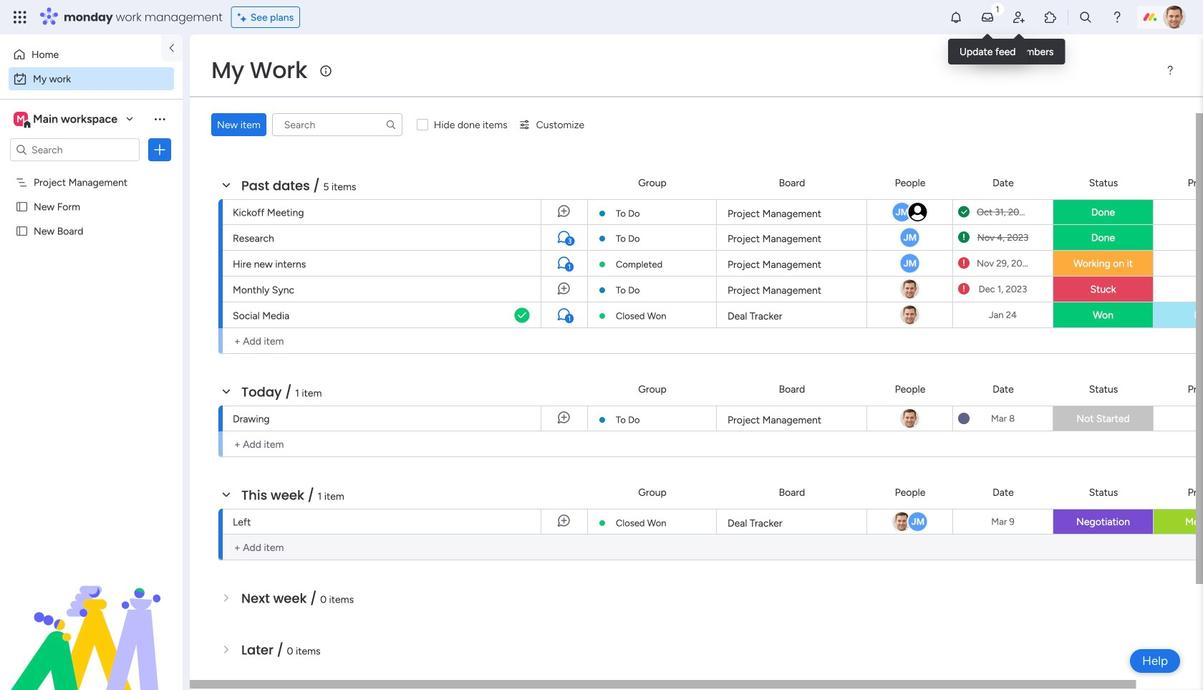 Task type: describe. For each thing, give the bounding box(es) containing it.
1 image
[[992, 1, 1005, 17]]

1 vertical spatial option
[[9, 67, 174, 90]]

terry turtle image
[[1164, 6, 1187, 29]]

select product image
[[13, 10, 27, 24]]

monday marketplace image
[[1044, 10, 1058, 24]]

lottie animation image
[[0, 545, 183, 690]]

workspace options image
[[153, 112, 167, 126]]

notifications image
[[949, 10, 964, 24]]

2 vertical spatial option
[[0, 169, 183, 172]]

lottie animation element
[[0, 545, 183, 690]]

search image
[[385, 119, 397, 130]]

public board image
[[15, 224, 29, 238]]

2 v2 overdue deadline image from the top
[[959, 257, 970, 270]]

search everything image
[[1079, 10, 1093, 24]]

update feed image
[[981, 10, 995, 24]]

Filter dashboard by text search field
[[272, 113, 403, 136]]

workspace selection element
[[14, 110, 120, 129]]



Task type: locate. For each thing, give the bounding box(es) containing it.
0 vertical spatial v2 overdue deadline image
[[959, 231, 970, 244]]

1 vertical spatial v2 overdue deadline image
[[959, 257, 970, 270]]

menu image
[[1165, 64, 1177, 76]]

0 vertical spatial option
[[9, 43, 153, 66]]

None search field
[[272, 113, 403, 136]]

v2 done deadline image
[[959, 205, 970, 219]]

options image
[[153, 143, 167, 157]]

see plans image
[[238, 9, 251, 25]]

1 v2 overdue deadline image from the top
[[959, 231, 970, 244]]

invite members image
[[1012, 10, 1027, 24]]

option
[[9, 43, 153, 66], [9, 67, 174, 90], [0, 169, 183, 172]]

v2 overdue deadline image
[[959, 231, 970, 244], [959, 257, 970, 270], [959, 282, 970, 296]]

3 v2 overdue deadline image from the top
[[959, 282, 970, 296]]

public board image
[[15, 200, 29, 214]]

workspace image
[[14, 111, 28, 127]]

help image
[[1111, 10, 1125, 24]]

2 vertical spatial v2 overdue deadline image
[[959, 282, 970, 296]]

Search in workspace field
[[30, 142, 120, 158]]

list box
[[0, 167, 183, 437]]



Task type: vqa. For each thing, say whether or not it's contained in the screenshot.
1 element
no



